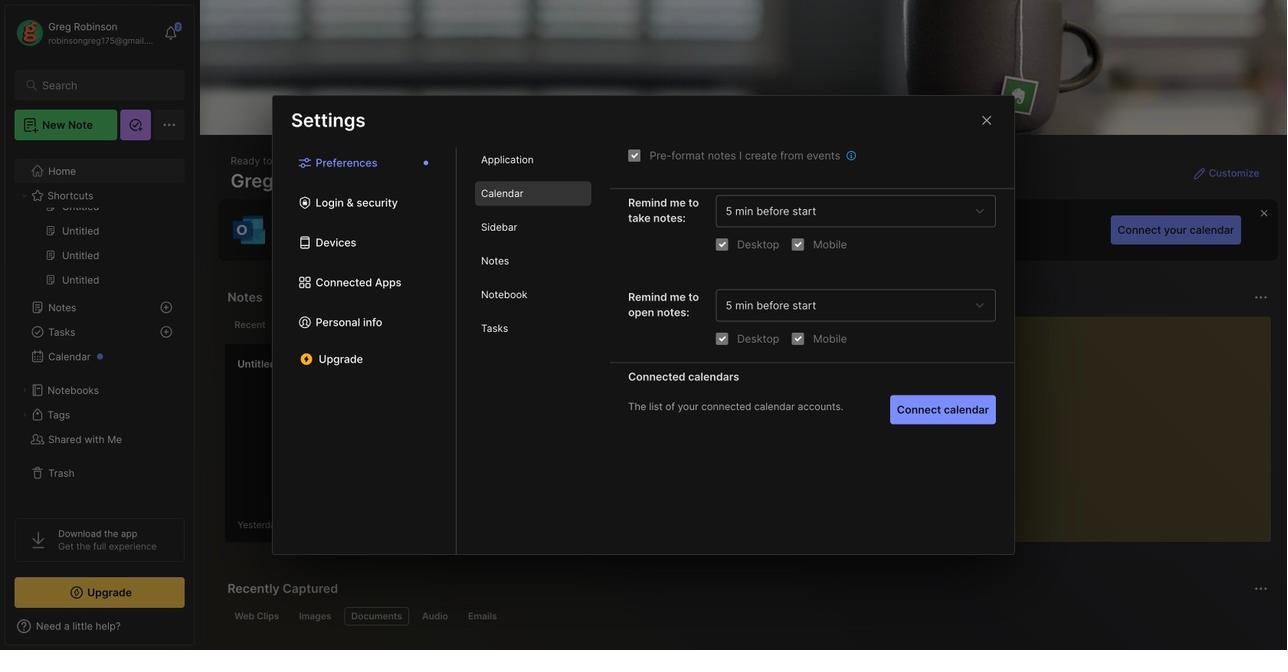 Task type: locate. For each thing, give the bounding box(es) containing it.
row group
[[225, 343, 1288, 552]]

None checkbox
[[629, 149, 641, 162], [716, 238, 728, 251], [716, 333, 728, 345], [629, 149, 641, 162], [716, 238, 728, 251], [716, 333, 728, 345]]

None search field
[[42, 76, 164, 94]]

main element
[[0, 0, 199, 650]]

tab list
[[273, 148, 457, 554], [457, 148, 610, 554], [228, 316, 911, 334], [228, 607, 1266, 626]]

None checkbox
[[792, 238, 804, 251], [792, 333, 804, 345], [792, 238, 804, 251], [792, 333, 804, 345]]

close image
[[978, 111, 997, 130]]

group
[[15, 55, 184, 301]]

tree
[[5, 31, 194, 504]]

tab
[[475, 148, 592, 172], [475, 181, 592, 206], [475, 215, 592, 240], [475, 249, 592, 273], [475, 282, 592, 307], [228, 316, 273, 334], [279, 316, 341, 334], [475, 316, 592, 341], [228, 607, 286, 626], [292, 607, 338, 626], [345, 607, 409, 626], [415, 607, 455, 626], [461, 607, 504, 626]]

none search field inside main element
[[42, 76, 164, 94]]

Remind me to take notes: field
[[716, 195, 997, 227]]

Remind me to take notes: text field
[[726, 205, 970, 218]]



Task type: vqa. For each thing, say whether or not it's contained in the screenshot.
Remind me to open notes: field
yes



Task type: describe. For each thing, give the bounding box(es) containing it.
Remind me to open notes: field
[[716, 289, 997, 322]]

Search text field
[[42, 78, 164, 93]]

expand notebooks image
[[20, 386, 29, 395]]

tree inside main element
[[5, 31, 194, 504]]

Start writing… text field
[[949, 317, 1271, 530]]

Remind me to open notes: text field
[[726, 299, 970, 312]]

expand tags image
[[20, 410, 29, 419]]

group inside main element
[[15, 55, 184, 301]]



